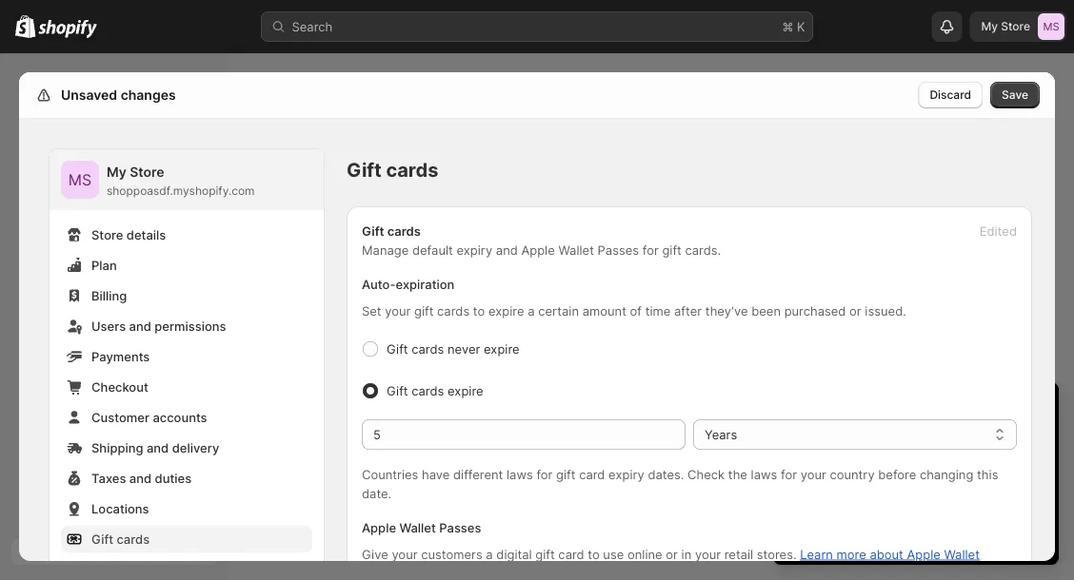 Task type: vqa. For each thing, say whether or not it's contained in the screenshot.
2nd list from right
no



Task type: describe. For each thing, give the bounding box(es) containing it.
dates.
[[648, 468, 684, 482]]

and right default
[[496, 243, 518, 258]]

cards.
[[685, 243, 721, 258]]

3 days left in your trial element
[[773, 432, 1059, 566]]

settings dialog
[[19, 72, 1055, 581]]

3 days left in your trial button
[[773, 383, 1059, 423]]

3 inside "dropdown button"
[[792, 399, 804, 423]]

learn more about apple wallet passes. link
[[362, 547, 980, 581]]

payments link
[[61, 344, 312, 370]]

the
[[728, 468, 747, 482]]

issued.
[[865, 304, 906, 318]]

my store
[[981, 20, 1030, 33]]

passes.
[[362, 567, 407, 581]]

in inside "dropdown button"
[[893, 399, 908, 423]]

countries have different laws for gift card expiry dates. check the laws for your country before changing this date.
[[362, 468, 998, 501]]

checkout link
[[61, 374, 312, 401]]

different
[[453, 468, 503, 482]]

your up passes.
[[392, 547, 418, 562]]

shipping and delivery
[[91, 441, 219, 456]]

k
[[797, 19, 805, 34]]

1 vertical spatial expire
[[484, 342, 519, 357]]

days
[[810, 399, 852, 423]]

to left use
[[588, 547, 600, 562]]

they've
[[705, 304, 748, 318]]

customer
[[91, 410, 149, 425]]

app
[[834, 472, 856, 487]]

$50 app store credit
[[807, 472, 927, 487]]

to right switch at the right
[[835, 434, 847, 449]]

1 vertical spatial wallet
[[399, 521, 436, 536]]

give
[[362, 547, 388, 562]]

my store image
[[61, 161, 99, 199]]

gift cards never expire
[[387, 342, 519, 357]]

0 horizontal spatial passes
[[439, 521, 481, 536]]

customer accounts
[[91, 410, 207, 425]]

apple wallet passes
[[362, 521, 481, 536]]

taxes and duties link
[[61, 466, 312, 492]]

$50 app store credit link
[[807, 472, 927, 487]]

for inside "3 days left in your trial" element
[[893, 453, 909, 468]]

get:
[[943, 434, 966, 449]]

settings
[[57, 87, 111, 103]]

been
[[751, 304, 781, 318]]

to customize your online store and add bonus features
[[807, 472, 1035, 506]]

details
[[126, 228, 166, 242]]

online inside to customize your online store and add bonus features
[[807, 491, 842, 506]]

before
[[878, 468, 916, 482]]

store details link
[[61, 222, 312, 249]]

paid
[[861, 434, 886, 449]]

add
[[905, 491, 927, 506]]

2 horizontal spatial a
[[851, 434, 858, 449]]

users
[[91, 319, 126, 334]]

2 vertical spatial a
[[486, 547, 493, 562]]

shopify image
[[38, 19, 97, 39]]

payments
[[91, 349, 150, 364]]

billing link
[[61, 283, 312, 309]]

gift cards link
[[61, 527, 312, 553]]

apple inside learn more about apple wallet passes.
[[907, 547, 941, 562]]

0 vertical spatial expire
[[488, 304, 524, 318]]

expiration
[[396, 277, 454, 292]]

trial
[[959, 399, 992, 423]]

gift down expiration
[[414, 304, 434, 318]]

unsaved
[[61, 87, 117, 103]]

auto-expiration
[[362, 277, 454, 292]]

first 3 months for $1/month
[[807, 453, 968, 468]]

for left $50
[[781, 468, 797, 482]]

0 horizontal spatial or
[[666, 547, 678, 562]]

manage default expiry and apple wallet passes for gift cards.
[[362, 243, 721, 258]]

taxes
[[91, 471, 126, 486]]

locations link
[[61, 496, 312, 523]]

bonus
[[930, 491, 966, 506]]

0 horizontal spatial apple
[[362, 521, 396, 536]]

0 vertical spatial passes
[[598, 243, 639, 258]]

plan
[[890, 434, 914, 449]]

store for my store shoppoasdf.myshopify.com
[[130, 164, 164, 180]]

for right different
[[536, 468, 553, 482]]

years
[[705, 428, 737, 442]]

check
[[688, 468, 725, 482]]

$50
[[807, 472, 831, 487]]

learn more about apple wallet passes.
[[362, 547, 980, 581]]

taxes and duties
[[91, 471, 191, 486]]

of
[[630, 304, 642, 318]]

and up $1/month
[[918, 434, 940, 449]]

in inside dialog
[[681, 547, 692, 562]]

⌘ k
[[782, 19, 805, 34]]

cards up gift cards never expire at the bottom left of page
[[437, 304, 470, 318]]

digital
[[496, 547, 532, 562]]

amount
[[582, 304, 626, 318]]

auto-
[[362, 277, 396, 292]]

learn
[[800, 547, 833, 562]]

my for my store
[[981, 20, 998, 33]]

your inside "dropdown button"
[[914, 399, 953, 423]]

0 vertical spatial wallet
[[558, 243, 594, 258]]

cards left never
[[412, 342, 444, 357]]

default
[[412, 243, 453, 258]]

gift inside shop settings menu element
[[91, 532, 113, 547]]

my store shoppoasdf.myshopify.com
[[107, 164, 255, 198]]

plan link
[[61, 252, 312, 279]]

time
[[645, 304, 671, 318]]

0 vertical spatial store
[[860, 472, 890, 487]]



Task type: locate. For each thing, give the bounding box(es) containing it.
0 horizontal spatial 3
[[792, 399, 804, 423]]

store up plan
[[91, 228, 123, 242]]

changing
[[920, 468, 973, 482]]

1 vertical spatial store
[[846, 491, 876, 506]]

apple up certain
[[521, 243, 555, 258]]

gift right 'digital'
[[535, 547, 555, 562]]

2 vertical spatial apple
[[907, 547, 941, 562]]

store up shoppoasdf.myshopify.com
[[130, 164, 164, 180]]

0 vertical spatial apple
[[521, 243, 555, 258]]

2 vertical spatial gift cards
[[91, 532, 150, 547]]

expire
[[488, 304, 524, 318], [484, 342, 519, 357], [447, 384, 483, 398]]

discard button
[[918, 82, 983, 109]]

1 vertical spatial gift cards
[[362, 224, 421, 239]]

customers
[[421, 547, 482, 562]]

card for to
[[558, 547, 584, 562]]

online down $50
[[807, 491, 842, 506]]

1 vertical spatial apple
[[362, 521, 396, 536]]

1 vertical spatial passes
[[439, 521, 481, 536]]

1 vertical spatial in
[[681, 547, 692, 562]]

customer accounts link
[[61, 405, 312, 431]]

retail
[[724, 547, 753, 562]]

in right "left"
[[893, 399, 908, 423]]

date.
[[362, 487, 392, 501]]

1 horizontal spatial in
[[893, 399, 908, 423]]

0 horizontal spatial store
[[91, 228, 123, 242]]

0 vertical spatial online
[[807, 491, 842, 506]]

apple right about
[[907, 547, 941, 562]]

delivery
[[172, 441, 219, 456]]

switch to a paid plan and get:
[[792, 434, 966, 449]]

more
[[836, 547, 866, 562]]

to down $1/month
[[930, 472, 942, 487]]

1 horizontal spatial 3
[[834, 453, 842, 468]]

users and permissions link
[[61, 313, 312, 340]]

this
[[977, 468, 998, 482]]

card inside countries have different laws for gift card expiry dates. check the laws for your country before changing this date.
[[579, 468, 605, 482]]

wallet down bonus
[[944, 547, 980, 562]]

in
[[893, 399, 908, 423], [681, 547, 692, 562]]

or
[[849, 304, 861, 318], [666, 547, 678, 562]]

manage
[[362, 243, 409, 258]]

0 vertical spatial expiry
[[457, 243, 492, 258]]

laws right the the
[[751, 468, 777, 482]]

wallet inside learn more about apple wallet passes.
[[944, 547, 980, 562]]

set
[[362, 304, 381, 318]]

changes
[[121, 87, 176, 103]]

features
[[970, 491, 1018, 506]]

2 vertical spatial wallet
[[944, 547, 980, 562]]

your left retail
[[695, 547, 721, 562]]

expiry right default
[[457, 243, 492, 258]]

cards up default
[[386, 159, 438, 182]]

1 vertical spatial card
[[558, 547, 584, 562]]

accounts
[[153, 410, 207, 425]]

my inside my store shoppoasdf.myshopify.com
[[107, 164, 126, 180]]

laws
[[507, 468, 533, 482], [751, 468, 777, 482]]

apple
[[521, 243, 555, 258], [362, 521, 396, 536], [907, 547, 941, 562]]

2 horizontal spatial apple
[[907, 547, 941, 562]]

cards up manage
[[387, 224, 421, 239]]

0 horizontal spatial wallet
[[399, 521, 436, 536]]

passes up customers
[[439, 521, 481, 536]]

purchased
[[784, 304, 846, 318]]

left
[[858, 399, 887, 423]]

0 horizontal spatial a
[[486, 547, 493, 562]]

and inside to customize your online store and add bonus features
[[879, 491, 901, 506]]

shoppoasdf.myshopify.com
[[107, 184, 255, 198]]

2 vertical spatial store
[[91, 228, 123, 242]]

countries
[[362, 468, 418, 482]]

store for my store
[[1001, 20, 1030, 33]]

0 vertical spatial a
[[528, 304, 535, 318]]

None number field
[[362, 420, 657, 450]]

gift cards expire
[[387, 384, 483, 398]]

shop settings menu element
[[50, 149, 324, 581]]

store left my store image
[[1001, 20, 1030, 33]]

cards down gift cards never expire at the bottom left of page
[[412, 384, 444, 398]]

gift
[[347, 159, 382, 182], [362, 224, 384, 239], [387, 342, 408, 357], [387, 384, 408, 398], [91, 532, 113, 547]]

or left issued.
[[849, 304, 861, 318]]

a left 'digital'
[[486, 547, 493, 562]]

1 vertical spatial store
[[130, 164, 164, 180]]

to inside to customize your online store and add bonus features
[[930, 472, 942, 487]]

your left app
[[800, 468, 826, 482]]

1 horizontal spatial store
[[130, 164, 164, 180]]

store
[[860, 472, 890, 487], [846, 491, 876, 506]]

online right use
[[627, 547, 662, 562]]

save
[[1002, 88, 1028, 102]]

wallet up customers
[[399, 521, 436, 536]]

expire left certain
[[488, 304, 524, 318]]

ms button
[[61, 161, 99, 199]]

country
[[830, 468, 875, 482]]

0 vertical spatial my
[[981, 20, 998, 33]]

1 horizontal spatial online
[[807, 491, 842, 506]]

use
[[603, 547, 624, 562]]

2 vertical spatial expire
[[447, 384, 483, 398]]

1 horizontal spatial passes
[[598, 243, 639, 258]]

store down months
[[860, 472, 890, 487]]

1 vertical spatial my
[[107, 164, 126, 180]]

gift cards
[[347, 159, 438, 182], [362, 224, 421, 239], [91, 532, 150, 547]]

1 vertical spatial 3
[[834, 453, 842, 468]]

expire down never
[[447, 384, 483, 398]]

2 horizontal spatial wallet
[[944, 547, 980, 562]]

a
[[528, 304, 535, 318], [851, 434, 858, 449], [486, 547, 493, 562]]

give your customers a digital gift card to use online or in your retail stores.
[[362, 547, 800, 562]]

permissions
[[155, 319, 226, 334]]

store details
[[91, 228, 166, 242]]

0 horizontal spatial in
[[681, 547, 692, 562]]

wallet up certain
[[558, 243, 594, 258]]

dialog
[[1063, 54, 1074, 581]]

your right set
[[385, 304, 411, 318]]

shopify image
[[15, 15, 35, 38]]

2 laws from the left
[[751, 468, 777, 482]]

and down before
[[879, 491, 901, 506]]

0 horizontal spatial online
[[627, 547, 662, 562]]

3 days left in your trial
[[792, 399, 992, 423]]

gift inside countries have different laws for gift card expiry dates. check the laws for your country before changing this date.
[[556, 468, 576, 482]]

checkout
[[91, 380, 148, 395]]

0 vertical spatial or
[[849, 304, 861, 318]]

cards down locations
[[117, 532, 150, 547]]

card left use
[[558, 547, 584, 562]]

my right ms button at the left
[[107, 164, 126, 180]]

first
[[807, 453, 830, 468]]

store inside to customize your online store and add bonus features
[[846, 491, 876, 506]]

gift left cards.
[[662, 243, 682, 258]]

apple up give
[[362, 521, 396, 536]]

1 vertical spatial online
[[627, 547, 662, 562]]

store inside my store shoppoasdf.myshopify.com
[[130, 164, 164, 180]]

have
[[422, 468, 450, 482]]

shipping
[[91, 441, 143, 456]]

3 right first
[[834, 453, 842, 468]]

switch
[[792, 434, 832, 449]]

about
[[870, 547, 903, 562]]

to up never
[[473, 304, 485, 318]]

3 left "days" on the bottom of page
[[792, 399, 804, 423]]

1 vertical spatial a
[[851, 434, 858, 449]]

1 horizontal spatial laws
[[751, 468, 777, 482]]

0 vertical spatial store
[[1001, 20, 1030, 33]]

credit
[[893, 472, 927, 487]]

unsaved changes
[[61, 87, 176, 103]]

laws right different
[[507, 468, 533, 482]]

card for expiry
[[579, 468, 605, 482]]

0 horizontal spatial my
[[107, 164, 126, 180]]

discard
[[930, 88, 971, 102]]

0 vertical spatial gift cards
[[347, 159, 438, 182]]

expiry inside countries have different laws for gift card expiry dates. check the laws for your country before changing this date.
[[608, 468, 644, 482]]

1 horizontal spatial expiry
[[608, 468, 644, 482]]

none number field inside settings dialog
[[362, 420, 657, 450]]

gift cards inside shop settings menu element
[[91, 532, 150, 547]]

users and permissions
[[91, 319, 226, 334]]

a left paid
[[851, 434, 858, 449]]

⌘
[[782, 19, 793, 34]]

0 horizontal spatial laws
[[507, 468, 533, 482]]

expire right never
[[484, 342, 519, 357]]

1 horizontal spatial apple
[[521, 243, 555, 258]]

$1/month
[[912, 453, 968, 468]]

cards inside shop settings menu element
[[117, 532, 150, 547]]

0 vertical spatial 3
[[792, 399, 804, 423]]

save button
[[990, 82, 1040, 109]]

months
[[845, 453, 889, 468]]

expiry left dates.
[[608, 468, 644, 482]]

1 horizontal spatial or
[[849, 304, 861, 318]]

for down plan
[[893, 453, 909, 468]]

store down $50 app store credit
[[846, 491, 876, 506]]

1 horizontal spatial wallet
[[558, 243, 594, 258]]

1 laws from the left
[[507, 468, 533, 482]]

1 vertical spatial or
[[666, 547, 678, 562]]

locations
[[91, 502, 149, 517]]

gift up give your customers a digital gift card to use online or in your retail stores.
[[556, 468, 576, 482]]

search
[[292, 19, 333, 34]]

1 vertical spatial expiry
[[608, 468, 644, 482]]

your up get:
[[914, 399, 953, 423]]

plan
[[91, 258, 117, 273]]

passes
[[598, 243, 639, 258], [439, 521, 481, 536]]

my for my store shoppoasdf.myshopify.com
[[107, 164, 126, 180]]

and right the "users"
[[129, 319, 151, 334]]

1 horizontal spatial a
[[528, 304, 535, 318]]

or right use
[[666, 547, 678, 562]]

your up features
[[1009, 472, 1035, 487]]

card
[[579, 468, 605, 482], [558, 547, 584, 562]]

and down customer accounts
[[147, 441, 169, 456]]

for left cards.
[[642, 243, 659, 258]]

stores.
[[757, 547, 797, 562]]

2 horizontal spatial store
[[1001, 20, 1030, 33]]

your inside countries have different laws for gift card expiry dates. check the laws for your country before changing this date.
[[800, 468, 826, 482]]

set your gift cards to expire a certain amount of time after they've been purchased or issued.
[[362, 304, 906, 318]]

0 vertical spatial in
[[893, 399, 908, 423]]

and inside "link"
[[129, 471, 152, 486]]

customize
[[945, 472, 1005, 487]]

passes up amount
[[598, 243, 639, 258]]

expiry
[[457, 243, 492, 258], [608, 468, 644, 482]]

cards
[[386, 159, 438, 182], [387, 224, 421, 239], [437, 304, 470, 318], [412, 342, 444, 357], [412, 384, 444, 398], [117, 532, 150, 547]]

your inside to customize your online store and add bonus features
[[1009, 472, 1035, 487]]

in left retail
[[681, 547, 692, 562]]

and right taxes
[[129, 471, 152, 486]]

my left my store image
[[981, 20, 998, 33]]

online inside settings dialog
[[627, 547, 662, 562]]

my store image
[[1038, 13, 1065, 40]]

card left dates.
[[579, 468, 605, 482]]

shipping and delivery link
[[61, 435, 312, 462]]

a left certain
[[528, 304, 535, 318]]

to
[[473, 304, 485, 318], [835, 434, 847, 449], [930, 472, 942, 487], [588, 547, 600, 562]]

0 vertical spatial card
[[579, 468, 605, 482]]

0 horizontal spatial expiry
[[457, 243, 492, 258]]

1 horizontal spatial my
[[981, 20, 998, 33]]



